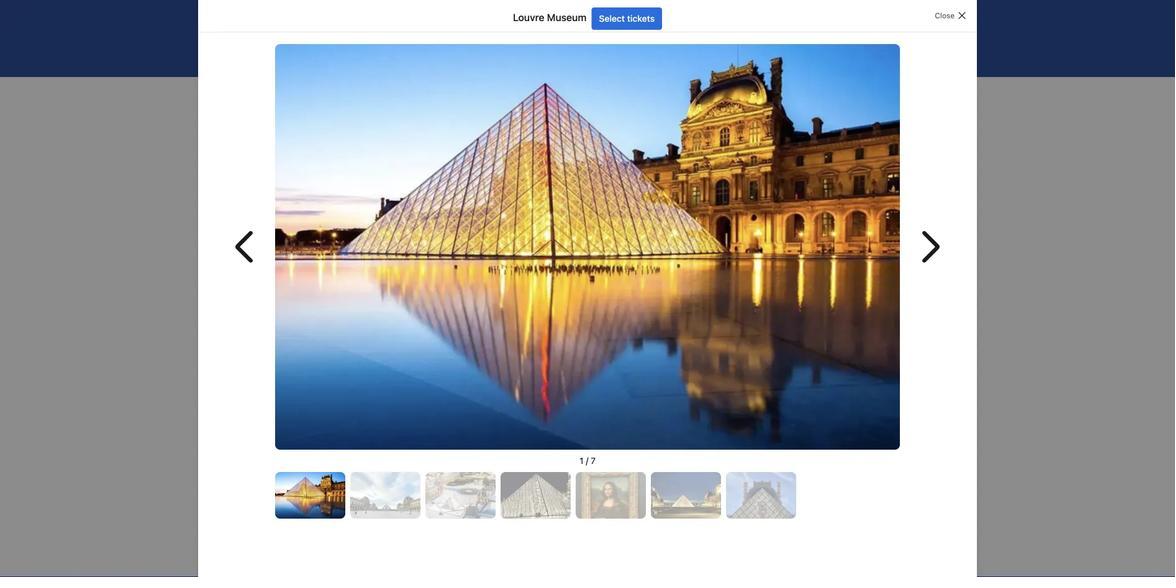 Task type: vqa. For each thing, say whether or not it's contained in the screenshot.
Tickets and prices
yes



Task type: locate. For each thing, give the bounding box(es) containing it.
0 vertical spatial louvre
[[513, 12, 544, 23]]

1 horizontal spatial louvre museum
[[513, 12, 587, 23]]

the right to
[[314, 133, 329, 144]]

all
[[873, 408, 883, 419], [296, 512, 305, 522]]

louvre museum
[[513, 12, 587, 23], [340, 88, 396, 97]]

0 horizontal spatial show
[[706, 521, 729, 531]]

2 vertical spatial museum
[[306, 108, 369, 129]]

show inside button
[[706, 521, 729, 531]]

show left photos on the right bottom
[[848, 408, 871, 419]]

1 vertical spatial attractions
[[288, 88, 326, 97]]

1 / 7
[[580, 456, 596, 466]]

museum up museum
[[366, 88, 396, 97]]

/
[[586, 456, 588, 466], [294, 498, 297, 510]]

louvre up rentals on the top left of page
[[513, 12, 544, 23]]

show
[[848, 408, 871, 419], [706, 521, 729, 531]]

1 vertical spatial louvre
[[340, 88, 364, 97]]

show down search
[[706, 521, 729, 531]]

black friday deal
[[330, 475, 391, 484]]

car rentals link
[[469, 42, 551, 70]]

louvre
[[513, 12, 544, 23], [340, 88, 364, 97], [253, 108, 303, 129]]

1 horizontal spatial attractions link
[[554, 42, 636, 70]]

all down '5'
[[296, 512, 305, 522]]

museum inside dialog
[[547, 12, 587, 23]]

2 vertical spatial louvre
[[253, 108, 303, 129]]

1 the from the left
[[314, 133, 329, 144]]

0 vertical spatial show
[[848, 408, 871, 419]]

mona
[[590, 133, 615, 144]]

0 vertical spatial 7
[[885, 408, 890, 419]]

attractions link down the select
[[554, 42, 636, 70]]

louvre museum up rentals on the top left of page
[[513, 12, 587, 23]]

0 horizontal spatial 7
[[591, 456, 596, 466]]

/ inside 4.1 / 5 very good (632 reviews) see all reviews
[[294, 498, 297, 510]]

/ inside "louvre museum" dialog
[[586, 456, 588, 466]]

show for show all 7 photos
[[848, 408, 871, 419]]

museum left the select
[[547, 12, 587, 23]]

1 vertical spatial all
[[296, 512, 305, 522]]

see all reviews button
[[278, 511, 681, 524]]

more
[[731, 521, 752, 531]]

/ right 1
[[586, 456, 588, 466]]

attractions
[[582, 51, 626, 61], [288, 88, 326, 97]]

tickets
[[701, 468, 743, 485]]

museum inside the louvre museum admission to the art museum where you can find celebrated works like the mona lisa
[[306, 108, 369, 129]]

louvre museum inside dialog
[[513, 12, 587, 23]]

louvre museum down the flights
[[340, 88, 396, 97]]

show more dates button
[[701, 515, 782, 537]]

lisa
[[617, 133, 636, 144]]

0 horizontal spatial the
[[314, 133, 329, 144]]

7 for all
[[885, 408, 890, 419]]

rentals
[[513, 51, 541, 61]]

all left photos on the right bottom
[[873, 408, 883, 419]]

ticket
[[737, 497, 765, 508]]

0 horizontal spatial all
[[296, 512, 305, 522]]

prices
[[772, 468, 809, 485]]

7 for /
[[591, 456, 596, 466]]

very
[[309, 498, 330, 510]]

1 vertical spatial louvre museum
[[340, 88, 396, 97]]

black
[[330, 475, 349, 484]]

attractions right the home link
[[288, 88, 326, 97]]

flight + hotel
[[402, 51, 456, 61]]

1 horizontal spatial /
[[586, 456, 588, 466]]

1 vertical spatial attractions link
[[288, 87, 326, 98]]

and
[[746, 468, 769, 485]]

art
[[331, 133, 344, 144]]

photos
[[892, 408, 921, 419]]

1 vertical spatial /
[[294, 498, 297, 510]]

7 right 1
[[591, 456, 596, 466]]

0 horizontal spatial /
[[294, 498, 297, 510]]

1 vertical spatial show
[[706, 521, 729, 531]]

0 vertical spatial /
[[586, 456, 588, 466]]

taxis
[[697, 51, 716, 61]]

airport taxis link
[[639, 42, 726, 70]]

louvre up admission
[[253, 108, 303, 129]]

select tickets
[[599, 13, 655, 24]]

1
[[580, 456, 584, 466]]

2 the from the left
[[573, 133, 587, 144]]

reviews
[[307, 512, 338, 522]]

museum
[[547, 12, 587, 23], [366, 88, 396, 97], [306, 108, 369, 129]]

home link
[[253, 87, 274, 98]]

1 vertical spatial 7
[[591, 456, 596, 466]]

tickets and prices
[[701, 468, 809, 485]]

close
[[935, 11, 955, 20]]

show all 7 photos
[[848, 408, 921, 419]]

stays
[[271, 51, 293, 61]]

/ for 1
[[586, 456, 588, 466]]

works
[[526, 133, 552, 144]]

dates
[[754, 521, 777, 531]]

2 horizontal spatial louvre
[[513, 12, 544, 23]]

0 vertical spatial attractions link
[[554, 42, 636, 70]]

you
[[418, 133, 434, 144]]

0 vertical spatial museum
[[547, 12, 587, 23]]

like
[[555, 133, 570, 144]]

7 inside "louvre museum" dialog
[[591, 456, 596, 466]]

museum up art
[[306, 108, 369, 129]]

museum
[[346, 133, 385, 144]]

/ left '5'
[[294, 498, 297, 510]]

attractions down the select
[[582, 51, 626, 61]]

date
[[835, 497, 857, 508]]

the right like
[[573, 133, 587, 144]]

1 horizontal spatial 7
[[885, 408, 890, 419]]

1 horizontal spatial all
[[873, 408, 883, 419]]

0 horizontal spatial attractions
[[288, 88, 326, 97]]

1 horizontal spatial show
[[848, 408, 871, 419]]

7 left photos on the right bottom
[[885, 408, 890, 419]]

can
[[436, 133, 453, 144]]

tickets
[[627, 13, 655, 24]]

0 horizontal spatial louvre
[[253, 108, 303, 129]]

attractions link right the home link
[[288, 87, 326, 98]]

1 horizontal spatial louvre
[[340, 88, 364, 97]]

7
[[885, 408, 890, 419], [591, 456, 596, 466]]

attractions link
[[554, 42, 636, 70], [288, 87, 326, 98]]

1 horizontal spatial attractions
[[582, 51, 626, 61]]

louvre down the flights
[[340, 88, 364, 97]]

0 vertical spatial louvre museum
[[513, 12, 587, 23]]

the
[[314, 133, 329, 144], [573, 133, 587, 144]]

flight
[[402, 51, 425, 61]]

1 horizontal spatial the
[[573, 133, 587, 144]]



Task type: describe. For each thing, give the bounding box(es) containing it.
by
[[821, 497, 833, 508]]

car rentals
[[497, 51, 541, 61]]

louvre museum dialog
[[198, 0, 977, 577]]

0 horizontal spatial louvre museum
[[340, 88, 396, 97]]

flights
[[334, 51, 361, 61]]

0 horizontal spatial attractions link
[[288, 87, 326, 98]]

4.1 / 5 very good (632 reviews) see all reviews
[[278, 498, 421, 522]]

5
[[300, 498, 306, 510]]

reviews)
[[383, 498, 421, 510]]

show more dates
[[706, 521, 777, 531]]

louvre inside "louvre museum" dialog
[[513, 12, 544, 23]]

flights link
[[307, 42, 372, 70]]

/ for 4.1
[[294, 498, 297, 510]]

hotel
[[435, 51, 456, 61]]

deal
[[375, 475, 391, 484]]

all inside 4.1 / 5 very good (632 reviews) see all reviews
[[296, 512, 305, 522]]

search ticket availability by date
[[701, 497, 857, 508]]

car
[[497, 51, 511, 61]]

0 vertical spatial all
[[873, 408, 883, 419]]

find
[[455, 133, 472, 144]]

see
[[278, 512, 294, 522]]

louvre museum admission to the art museum where you can find celebrated works like the mona lisa
[[253, 108, 636, 144]]

stays link
[[244, 42, 304, 70]]

home
[[253, 88, 274, 97]]

celebrated
[[475, 133, 523, 144]]

airport
[[667, 51, 694, 61]]

search
[[701, 497, 735, 508]]

(632
[[359, 498, 381, 510]]

availability
[[767, 497, 819, 508]]

0 vertical spatial attractions
[[582, 51, 626, 61]]

select
[[599, 13, 625, 24]]

admission
[[253, 133, 300, 144]]

good
[[333, 498, 356, 510]]

+
[[427, 51, 432, 61]]

4.1
[[278, 498, 292, 510]]

show for show more dates
[[706, 521, 729, 531]]

airport taxis
[[667, 51, 716, 61]]

flight + hotel link
[[374, 42, 467, 70]]

select tickets button
[[592, 7, 662, 30]]

friday
[[351, 475, 373, 484]]

1 vertical spatial museum
[[366, 88, 396, 97]]

where
[[387, 133, 415, 144]]

louvre inside the louvre museum admission to the art museum where you can find celebrated works like the mona lisa
[[253, 108, 303, 129]]

to
[[302, 133, 311, 144]]



